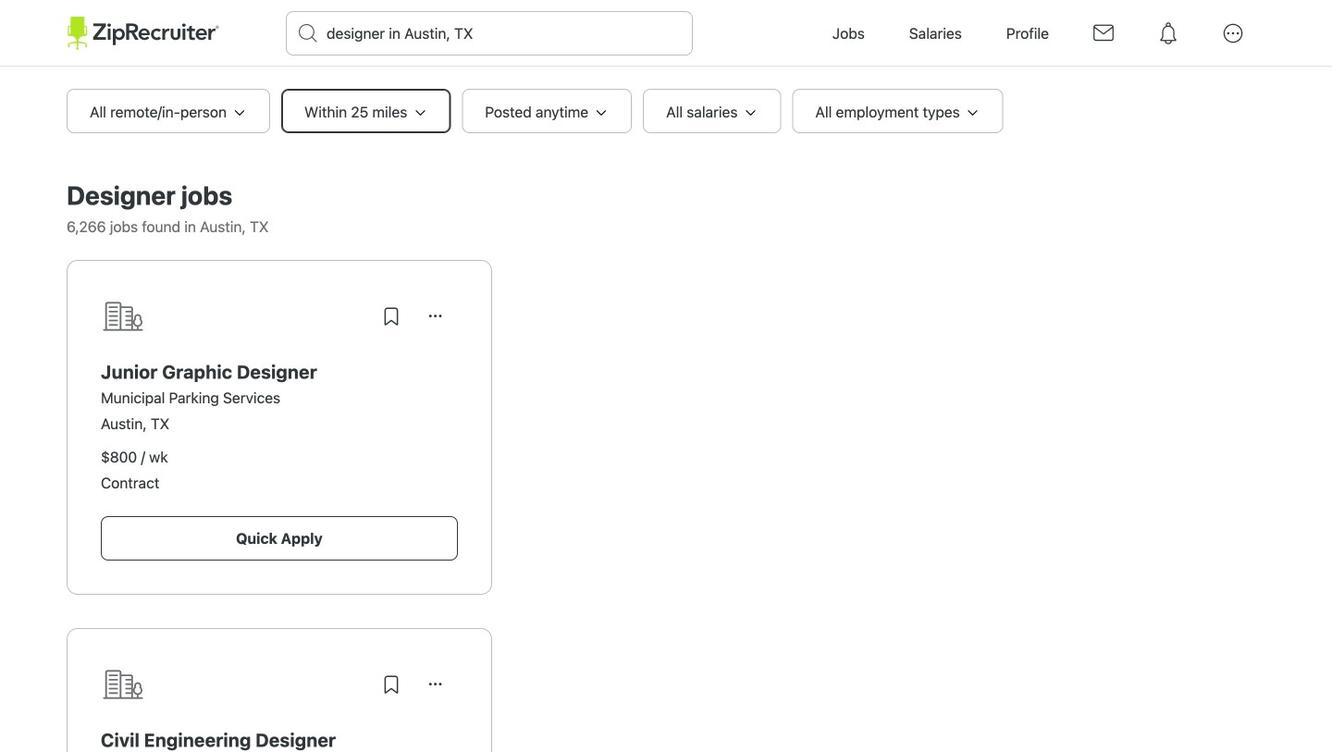 Task type: describe. For each thing, give the bounding box(es) containing it.
ziprecruiter image
[[67, 17, 219, 50]]

save job for later image
[[380, 305, 402, 327]]

civil engineering designer element
[[101, 729, 458, 751]]

menu image
[[1212, 12, 1254, 55]]

junior graphic designer element
[[101, 361, 458, 383]]

main element
[[67, 0, 1266, 67]]

Search job title or keyword search field
[[287, 12, 692, 55]]

notifications image
[[1147, 12, 1190, 55]]

save job for later image
[[380, 674, 402, 696]]



Task type: vqa. For each thing, say whether or not it's contained in the screenshot.
Recovery Coach (Mental Health Worker) F/T, P/T, On Call icon
no



Task type: locate. For each thing, give the bounding box(es) containing it.
None button
[[414, 294, 458, 339], [414, 662, 458, 707], [414, 294, 458, 339], [414, 662, 458, 707]]



